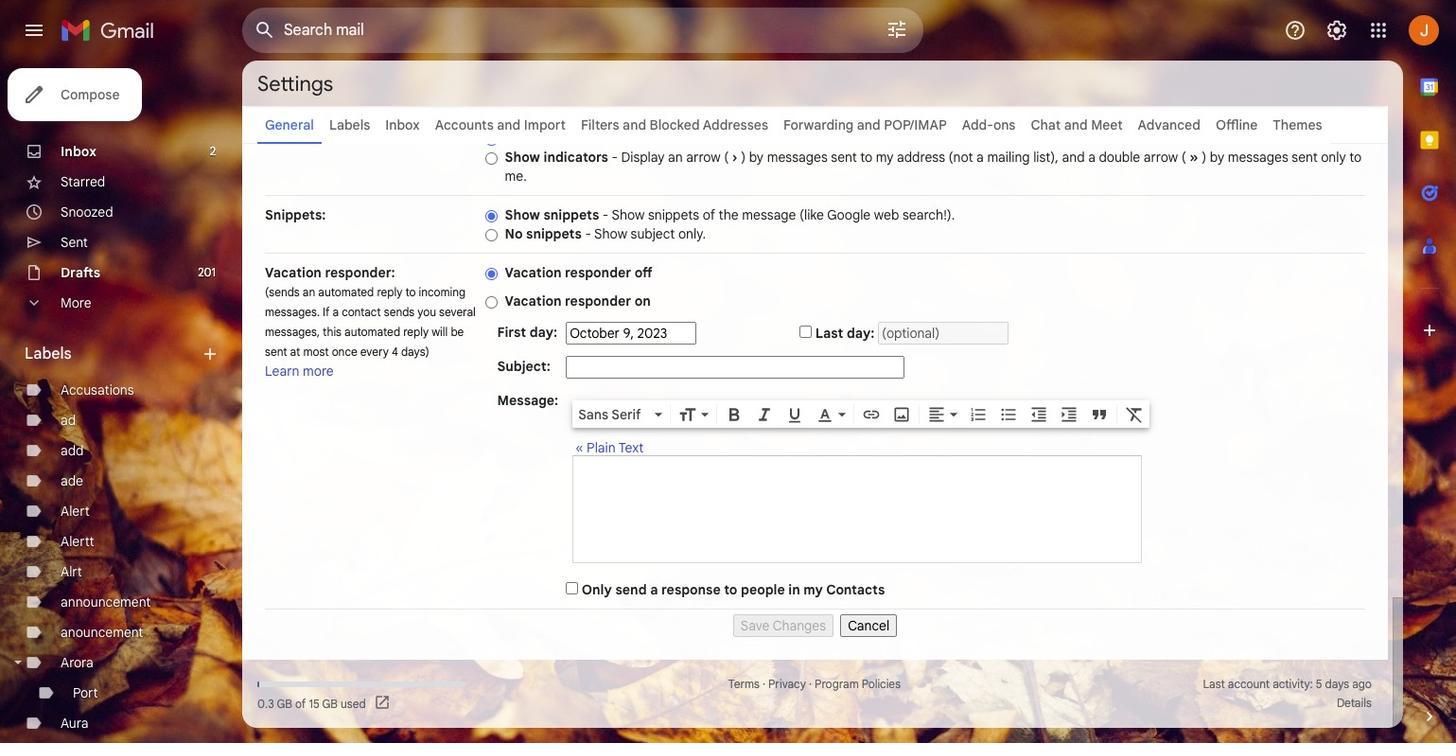 Task type: locate. For each thing, give the bounding box(es) containing it.
0 horizontal spatial of
[[295, 696, 306, 710]]

snippets
[[544, 206, 599, 223], [648, 206, 700, 223], [526, 225, 582, 242]]

· right terms link
[[763, 677, 766, 691]]

0 vertical spatial -
[[612, 149, 618, 166]]

day: right first
[[530, 324, 558, 341]]

- up no snippets - show subject only. in the top of the page
[[603, 206, 609, 223]]

learn more link
[[265, 363, 334, 380]]

Only send a response to people in my Contacts checkbox
[[566, 582, 579, 594]]

1 vertical spatial no
[[505, 225, 523, 242]]

0 horizontal spatial last
[[816, 325, 844, 342]]

show snippets - show snippets of the message (like google web search!).
[[505, 206, 955, 223]]

1 horizontal spatial )
[[1202, 149, 1207, 166]]

chat
[[1031, 116, 1061, 133]]

labels down more
[[25, 345, 72, 363]]

subject:
[[498, 358, 551, 375]]

0 vertical spatial reply
[[377, 285, 403, 299]]

my right in
[[804, 581, 823, 598]]

level
[[324, 130, 355, 147]]

follow link to manage storage image
[[374, 694, 393, 713]]

0 horizontal spatial day:
[[530, 324, 558, 341]]

show right show snippets radio
[[505, 206, 540, 223]]

remove formatting ‪(⌘\)‬ image
[[1126, 405, 1145, 424]]

inbox link
[[386, 116, 420, 133], [61, 143, 97, 160]]

1 vertical spatial -
[[603, 206, 609, 223]]

0 vertical spatial last
[[816, 325, 844, 342]]

1 vertical spatial last
[[1203, 677, 1226, 691]]

accounts and import link
[[435, 116, 566, 133]]

gmail image
[[61, 11, 164, 49]]

0 horizontal spatial by
[[749, 149, 764, 166]]

to right only
[[1350, 149, 1362, 166]]

at
[[290, 345, 300, 359]]

activity:
[[1273, 677, 1314, 691]]

no right no indicators radio
[[505, 130, 523, 147]]

display an arrow ( › ) by messages sent to my address (not a mailing list), and a double arrow ( »
[[621, 149, 1199, 166]]

1 horizontal spatial day:
[[847, 325, 875, 342]]

0 vertical spatial labels
[[329, 116, 370, 133]]

›
[[732, 149, 738, 166]]

- for display an arrow (
[[612, 149, 618, 166]]

sent inside ) by messages sent only to me.
[[1292, 149, 1318, 166]]

first
[[498, 324, 526, 341]]

2 responder from the top
[[565, 292, 632, 310]]

1 vertical spatial my
[[804, 581, 823, 598]]

no right no snippets option
[[505, 225, 523, 242]]

0 vertical spatial indicators
[[526, 130, 591, 147]]

( left »
[[1182, 149, 1187, 166]]

snoozed
[[61, 204, 113, 221]]

contacts
[[827, 581, 885, 598]]

responder down vacation responder off
[[565, 292, 632, 310]]

1 horizontal spatial labels
[[329, 116, 370, 133]]

0 vertical spatial automated
[[318, 285, 374, 299]]

a inside vacation responder: (sends an automated reply to incoming messages. if a contact sends you several messages, this automated reply will be sent at most once every 4 days) learn more
[[333, 305, 339, 319]]

snoozed link
[[61, 204, 113, 221]]

sent left only
[[1292, 149, 1318, 166]]

every
[[360, 345, 389, 359]]

1 horizontal spatial by
[[1210, 149, 1225, 166]]

None search field
[[242, 8, 924, 53]]

(
[[724, 149, 729, 166], [1182, 149, 1187, 166]]

bold ‪(⌘b)‬ image
[[725, 405, 744, 424]]

an down blocked
[[668, 149, 683, 166]]

1 horizontal spatial (
[[1182, 149, 1187, 166]]

changes
[[773, 617, 826, 634]]

labels navigation
[[0, 61, 242, 743]]

1 · from the left
[[763, 677, 766, 691]]

1 horizontal spatial reply
[[403, 325, 429, 339]]

more
[[303, 363, 334, 380]]

day: right fixed end date checkbox
[[847, 325, 875, 342]]

15
[[309, 696, 320, 710]]

-
[[612, 149, 618, 166], [603, 206, 609, 223], [585, 225, 592, 242]]

details
[[1337, 696, 1372, 710]]

navigation containing save changes
[[265, 610, 1366, 637]]

to inside vacation responder: (sends an automated reply to incoming messages. if a contact sends you several messages, this automated reply will be sent at most once every 4 days) learn more
[[406, 285, 416, 299]]

vacation inside vacation responder: (sends an automated reply to incoming messages. if a contact sends you several messages, this automated reply will be sent at most once every 4 days) learn more
[[265, 264, 322, 281]]

1 responder from the top
[[565, 264, 632, 281]]

- left display
[[612, 149, 618, 166]]

0 horizontal spatial )
[[741, 149, 746, 166]]

0 horizontal spatial reply
[[377, 285, 403, 299]]

alertt link
[[61, 533, 94, 550]]

privacy
[[769, 677, 806, 691]]

labels inside navigation
[[25, 345, 72, 363]]

1 no from the top
[[505, 130, 523, 147]]

to down forwarding and pop/imap link
[[861, 149, 873, 166]]

1 horizontal spatial messages
[[1228, 149, 1289, 166]]

1 messages from the left
[[767, 149, 828, 166]]

1 by from the left
[[749, 149, 764, 166]]

2 messages from the left
[[1228, 149, 1289, 166]]

0 horizontal spatial an
[[303, 285, 315, 299]]

Search mail text field
[[284, 21, 833, 40]]

alrt
[[61, 563, 82, 580]]

2 horizontal spatial -
[[612, 149, 618, 166]]

send
[[616, 581, 647, 598]]

my left address
[[876, 149, 894, 166]]

Vacation responder on radio
[[485, 295, 498, 309]]

· right privacy
[[809, 677, 812, 691]]

no for no snippets - show subject only.
[[505, 225, 523, 242]]

0 vertical spatial no
[[505, 130, 523, 147]]

navigation
[[265, 610, 1366, 637]]

once
[[332, 345, 357, 359]]

0 vertical spatial an
[[668, 149, 683, 166]]

account
[[1229, 677, 1270, 691]]

a right the if
[[333, 305, 339, 319]]

1 horizontal spatial of
[[703, 206, 716, 223]]

arrow left ›
[[687, 149, 721, 166]]

0 horizontal spatial labels
[[25, 345, 72, 363]]

automated down responder:
[[318, 285, 374, 299]]

chat and meet link
[[1031, 116, 1123, 133]]

alrt link
[[61, 563, 82, 580]]

of left 15
[[295, 696, 306, 710]]

indicators down 'no indicators'
[[544, 149, 609, 166]]

responder:
[[325, 264, 395, 281]]

0 horizontal spatial ·
[[763, 677, 766, 691]]

addresses
[[703, 116, 769, 133]]

- up vacation responder off
[[585, 225, 592, 242]]

1 vertical spatial inbox
[[61, 143, 97, 160]]

indicators:
[[358, 130, 427, 147]]

gb
[[277, 696, 292, 710], [322, 696, 338, 710]]

labels heading
[[25, 345, 201, 363]]

0 horizontal spatial (
[[724, 149, 729, 166]]

support image
[[1285, 19, 1307, 42]]

vacation
[[265, 264, 322, 281], [505, 264, 562, 281], [505, 292, 562, 310]]

footer containing terms
[[242, 675, 1389, 713]]

vacation up first day:
[[505, 292, 562, 310]]

labels right personal
[[329, 116, 370, 133]]

terms link
[[729, 677, 760, 691]]

0 horizontal spatial -
[[585, 225, 592, 242]]

only
[[1322, 149, 1347, 166]]

messages down forwarding
[[767, 149, 828, 166]]

1 vertical spatial indicators
[[544, 149, 609, 166]]

quote ‪(⌘⇧9)‬ image
[[1091, 405, 1110, 424]]

accusations
[[61, 381, 134, 399]]

( left ›
[[724, 149, 729, 166]]

2 arrow from the left
[[1144, 149, 1179, 166]]

and left import
[[497, 116, 521, 133]]

labels
[[329, 116, 370, 133], [25, 345, 72, 363]]

ons
[[994, 116, 1016, 133]]

anouncement link
[[61, 624, 143, 641]]

days
[[1326, 677, 1350, 691]]

no for no indicators
[[505, 130, 523, 147]]

of left the
[[703, 206, 716, 223]]

0 horizontal spatial sent
[[265, 345, 287, 359]]

First day: text field
[[566, 322, 697, 345]]

responder for off
[[565, 264, 632, 281]]

and for filters
[[623, 116, 647, 133]]

sent
[[61, 234, 88, 251]]

this
[[323, 325, 342, 339]]

reply up days)
[[403, 325, 429, 339]]

0.3
[[257, 696, 274, 710]]

by right »
[[1210, 149, 1225, 166]]

gb right the 0.3
[[277, 696, 292, 710]]

themes link
[[1273, 116, 1323, 133]]

most
[[303, 345, 329, 359]]

1 arrow from the left
[[687, 149, 721, 166]]

by right ›
[[749, 149, 764, 166]]

alertt
[[61, 533, 94, 550]]

2 no from the top
[[505, 225, 523, 242]]

1 vertical spatial reply
[[403, 325, 429, 339]]

1 horizontal spatial gb
[[322, 696, 338, 710]]

) right ›
[[741, 149, 746, 166]]

last for last day:
[[816, 325, 844, 342]]

1 vertical spatial labels
[[25, 345, 72, 363]]

5
[[1316, 677, 1323, 691]]

sent down forwarding and pop/imap link
[[831, 149, 857, 166]]

sent left "at"
[[265, 345, 287, 359]]

1 vertical spatial responder
[[565, 292, 632, 310]]

sans
[[579, 406, 609, 423]]

2 · from the left
[[809, 677, 812, 691]]

incoming
[[419, 285, 466, 299]]

a left double
[[1089, 149, 1096, 166]]

snippets up no snippets - show subject only. in the top of the page
[[544, 206, 599, 223]]

) right »
[[1202, 149, 1207, 166]]

main menu image
[[23, 19, 45, 42]]

last inside last account activity: 5 days ago details
[[1203, 677, 1226, 691]]

an inside vacation responder: (sends an automated reply to incoming messages. if a contact sends you several messages, this automated reply will be sent at most once every 4 days) learn more
[[303, 285, 315, 299]]

a right "(not"
[[977, 149, 984, 166]]

day: for last day:
[[847, 325, 875, 342]]

last right fixed end date checkbox
[[816, 325, 844, 342]]

inbox up starred in the left of the page
[[61, 143, 97, 160]]

starred
[[61, 173, 105, 190]]

and up display
[[623, 116, 647, 133]]

reply up sends
[[377, 285, 403, 299]]

arrow
[[687, 149, 721, 166], [1144, 149, 1179, 166]]

cancel button
[[841, 614, 898, 637]]

snippets:
[[265, 206, 326, 223]]

2 vertical spatial -
[[585, 225, 592, 242]]

show left subject
[[595, 225, 628, 242]]

inbox link right "labels" 'link'
[[386, 116, 420, 133]]

0 horizontal spatial gb
[[277, 696, 292, 710]]

inbox link up starred in the left of the page
[[61, 143, 97, 160]]

reply
[[377, 285, 403, 299], [403, 325, 429, 339]]

1 horizontal spatial last
[[1203, 677, 1226, 691]]

and left pop/imap on the right top
[[857, 116, 881, 133]]

bulleted list ‪(⌘⇧8)‬ image
[[1000, 405, 1019, 424]]

responder up vacation responder on
[[565, 264, 632, 281]]

No indicators radio
[[485, 132, 498, 147]]

last left account
[[1203, 677, 1226, 691]]

snippets up only.
[[648, 206, 700, 223]]

vacation right vacation responder off radio
[[505, 264, 562, 281]]

days)
[[401, 345, 430, 359]]

1 vertical spatial of
[[295, 696, 306, 710]]

vacation up (sends
[[265, 264, 322, 281]]

0 horizontal spatial messages
[[767, 149, 828, 166]]

italic ‪(⌘i)‬ image
[[756, 405, 774, 424]]

Show indicators radio
[[485, 151, 498, 165]]

messages,
[[265, 325, 320, 339]]

inbox
[[386, 116, 420, 133], [61, 143, 97, 160]]

search!).
[[903, 206, 955, 223]]

and for forwarding
[[857, 116, 881, 133]]

inbox right "labels" 'link'
[[386, 116, 420, 133]]

2 horizontal spatial sent
[[1292, 149, 1318, 166]]

double
[[1099, 149, 1141, 166]]

2 by from the left
[[1210, 149, 1225, 166]]

filters
[[581, 116, 620, 133]]

1 horizontal spatial arrow
[[1144, 149, 1179, 166]]

to up sends
[[406, 285, 416, 299]]

an
[[668, 149, 683, 166], [303, 285, 315, 299]]

only.
[[679, 225, 706, 242]]

1 horizontal spatial -
[[603, 206, 609, 223]]

announcement link
[[61, 594, 151, 611]]

gb right 15
[[322, 696, 338, 710]]

vacation responder on
[[505, 292, 651, 310]]

1 horizontal spatial inbox
[[386, 116, 420, 133]]

snippets up vacation responder off
[[526, 225, 582, 242]]

) inside ) by messages sent only to me.
[[1202, 149, 1207, 166]]

vacation responder off
[[505, 264, 653, 281]]

1 vertical spatial inbox link
[[61, 143, 97, 160]]

policies
[[862, 677, 901, 691]]

footer
[[242, 675, 1389, 713]]

several
[[439, 305, 476, 319]]

1 vertical spatial an
[[303, 285, 315, 299]]

labels for labels heading
[[25, 345, 72, 363]]

0 horizontal spatial arrow
[[687, 149, 721, 166]]

and right chat
[[1065, 116, 1088, 133]]

personal
[[265, 130, 321, 147]]

Show snippets radio
[[485, 209, 498, 223]]

indicators for show
[[544, 149, 609, 166]]

arrow left »
[[1144, 149, 1179, 166]]

chat and meet
[[1031, 116, 1123, 133]]

2 ) from the left
[[1202, 149, 1207, 166]]

indicators up show indicators - at top left
[[526, 130, 591, 147]]

tab list
[[1404, 61, 1457, 675]]

messages down offline link
[[1228, 149, 1289, 166]]

advanced
[[1138, 116, 1201, 133]]

an up messages.
[[303, 285, 315, 299]]

1 horizontal spatial ·
[[809, 677, 812, 691]]

only send a response to people in my contacts
[[582, 581, 885, 598]]

0 vertical spatial responder
[[565, 264, 632, 281]]

responder
[[565, 264, 632, 281], [565, 292, 632, 310]]

automated up every
[[345, 325, 400, 339]]

drafts link
[[61, 264, 100, 281]]

last day:
[[816, 325, 875, 342]]

1 gb from the left
[[277, 696, 292, 710]]

1 horizontal spatial inbox link
[[386, 116, 420, 133]]

save changes
[[741, 617, 826, 634]]

1 ( from the left
[[724, 149, 729, 166]]

0 horizontal spatial inbox
[[61, 143, 97, 160]]

1 horizontal spatial my
[[876, 149, 894, 166]]

save changes button
[[733, 614, 834, 637]]



Task type: describe. For each thing, give the bounding box(es) containing it.
ad link
[[61, 412, 76, 429]]

(sends
[[265, 285, 300, 299]]

meet
[[1092, 116, 1123, 133]]

formatting options toolbar
[[573, 400, 1150, 428]]

google
[[828, 206, 871, 223]]

cancel
[[848, 617, 890, 634]]

in
[[789, 581, 801, 598]]

serif
[[612, 406, 641, 423]]

import
[[524, 116, 566, 133]]

accounts and import
[[435, 116, 566, 133]]

contact
[[342, 305, 381, 319]]

vacation for vacation responder: (sends an automated reply to incoming messages. if a contact sends you several messages, this automated reply will be sent at most once every 4 days) learn more
[[265, 264, 322, 281]]

filters and blocked addresses link
[[581, 116, 769, 133]]

announcement
[[61, 594, 151, 611]]

0 vertical spatial my
[[876, 149, 894, 166]]

Last day: checkbox
[[800, 326, 812, 338]]

last account activity: 5 days ago details
[[1203, 677, 1372, 710]]

details link
[[1337, 696, 1372, 710]]

numbered list ‪(⌘⇧7)‬ image
[[969, 405, 988, 424]]

add link
[[61, 442, 84, 459]]

add-
[[962, 116, 994, 133]]

messages inside ) by messages sent only to me.
[[1228, 149, 1289, 166]]

0 vertical spatial inbox
[[386, 116, 420, 133]]

(like
[[800, 206, 824, 223]]

aura link
[[61, 715, 88, 732]]

2 ( from the left
[[1182, 149, 1187, 166]]

indent less ‪(⌘[)‬ image
[[1030, 405, 1049, 424]]

snippets for show subject only.
[[526, 225, 582, 242]]

no snippets - show subject only.
[[505, 225, 706, 242]]

a right send
[[650, 581, 658, 598]]

labels for "labels" 'link'
[[329, 116, 370, 133]]

save
[[741, 617, 770, 634]]

(not
[[949, 149, 974, 166]]

add
[[61, 442, 84, 459]]

sends
[[384, 305, 415, 319]]

) by messages sent only to me.
[[505, 149, 1362, 185]]

2
[[210, 144, 216, 158]]

personal level indicators:
[[265, 130, 427, 147]]

Vacation responder text field
[[574, 466, 1142, 553]]

aura
[[61, 715, 88, 732]]

1 horizontal spatial an
[[668, 149, 683, 166]]

0 horizontal spatial inbox link
[[61, 143, 97, 160]]

Last day: text field
[[878, 322, 1009, 345]]

sans serif
[[579, 406, 641, 423]]

arora link
[[61, 654, 94, 671]]

terms · privacy · program policies
[[729, 677, 901, 691]]

and for accounts
[[497, 116, 521, 133]]

alert
[[61, 503, 90, 520]]

1 vertical spatial automated
[[345, 325, 400, 339]]

offline
[[1216, 116, 1258, 133]]

responder for on
[[565, 292, 632, 310]]

arora
[[61, 654, 94, 671]]

of inside footer
[[295, 696, 306, 710]]

last for last account activity: 5 days ago details
[[1203, 677, 1226, 691]]

advanced link
[[1138, 116, 1201, 133]]

general link
[[265, 116, 314, 133]]

inbox inside labels navigation
[[61, 143, 97, 160]]

1 horizontal spatial sent
[[831, 149, 857, 166]]

and for chat
[[1065, 116, 1088, 133]]

web
[[874, 206, 900, 223]]

201
[[198, 265, 216, 279]]

offline link
[[1216, 116, 1258, 133]]

vacation for vacation responder off
[[505, 264, 562, 281]]

sent inside vacation responder: (sends an automated reply to incoming messages. if a contact sends you several messages, this automated reply will be sent at most once every 4 days) learn more
[[265, 345, 287, 359]]

Subject text field
[[566, 356, 905, 379]]

pop/imap
[[884, 116, 947, 133]]

sent link
[[61, 234, 88, 251]]

messages.
[[265, 305, 320, 319]]

privacy link
[[769, 677, 806, 691]]

message:
[[498, 392, 559, 409]]

No snippets radio
[[485, 228, 498, 242]]

- for show subject only.
[[585, 225, 592, 242]]

advanced search options image
[[878, 10, 916, 48]]

underline ‪(⌘u)‬ image
[[786, 406, 805, 425]]

vacation for vacation responder on
[[505, 292, 562, 310]]

list),
[[1034, 149, 1059, 166]]

anouncement
[[61, 624, 143, 641]]

ade link
[[61, 472, 83, 489]]

filters and blocked addresses
[[581, 116, 769, 133]]

indent more ‪(⌘])‬ image
[[1060, 405, 1079, 424]]

labels link
[[329, 116, 370, 133]]

2 gb from the left
[[322, 696, 338, 710]]

if
[[323, 305, 330, 319]]

0 vertical spatial inbox link
[[386, 116, 420, 133]]

search mail image
[[248, 13, 282, 47]]

0 vertical spatial of
[[703, 206, 716, 223]]

drafts
[[61, 264, 100, 281]]

« plain text
[[576, 439, 644, 456]]

no indicators
[[505, 130, 591, 147]]

indicators for no
[[526, 130, 591, 147]]

to inside ) by messages sent only to me.
[[1350, 149, 1362, 166]]

day: for first day:
[[530, 324, 558, 341]]

terms
[[729, 677, 760, 691]]

insert image image
[[893, 405, 912, 424]]

be
[[451, 325, 464, 339]]

compose button
[[8, 68, 142, 121]]

show indicators -
[[505, 149, 621, 166]]

used
[[341, 696, 366, 710]]

and right list),
[[1063, 149, 1085, 166]]

Vacation responder off radio
[[485, 267, 498, 281]]

starred link
[[61, 173, 105, 190]]

by inside ) by messages sent only to me.
[[1210, 149, 1225, 166]]

ad
[[61, 412, 76, 429]]

snippets for show snippets of the message (like google web search!).
[[544, 206, 599, 223]]

link ‪(⌘k)‬ image
[[863, 405, 881, 424]]

sans serif option
[[575, 405, 651, 424]]

show up no snippets - show subject only. in the top of the page
[[612, 206, 645, 223]]

- for show snippets of the message (like google web search!).
[[603, 206, 609, 223]]

0 horizontal spatial my
[[804, 581, 823, 598]]

me.
[[505, 168, 527, 185]]

show up me.
[[505, 149, 540, 166]]

program policies link
[[815, 677, 901, 691]]

more button
[[0, 288, 227, 318]]

add-ons link
[[962, 116, 1016, 133]]

1 ) from the left
[[741, 149, 746, 166]]

alert link
[[61, 503, 90, 520]]

first day:
[[498, 324, 558, 341]]

learn
[[265, 363, 300, 380]]

more
[[61, 294, 91, 311]]

to left people
[[724, 581, 738, 598]]

will
[[432, 325, 448, 339]]

forwarding and pop/imap link
[[784, 116, 947, 133]]

settings image
[[1326, 19, 1349, 42]]

program
[[815, 677, 859, 691]]

address
[[897, 149, 946, 166]]



Task type: vqa. For each thing, say whether or not it's contained in the screenshot.
the right GET
no



